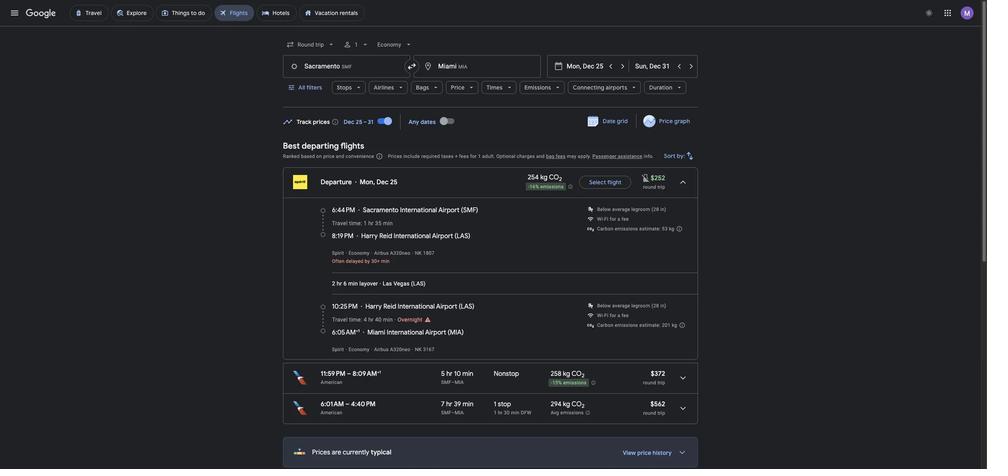 Task type: locate. For each thing, give the bounding box(es) containing it.
price inside button
[[659, 118, 673, 125]]

(28 for 201
[[652, 303, 659, 309]]

1 vertical spatial american
[[321, 410, 342, 416]]

price graph
[[659, 118, 690, 125]]

fi
[[604, 216, 608, 222], [604, 313, 608, 319]]

total duration 7 hr 39 min. element
[[441, 401, 494, 410]]

- down 254
[[528, 184, 530, 190]]

1 horizontal spatial and
[[536, 154, 545, 159]]

2 legroom from the top
[[631, 303, 650, 309]]

1 vertical spatial economy
[[349, 347, 370, 353]]

stop
[[498, 401, 511, 409]]

1 vertical spatial -
[[551, 380, 553, 386]]

1 (28 from the top
[[652, 207, 659, 212]]

0 vertical spatial nk
[[415, 251, 422, 256]]

connecting airports button
[[568, 78, 641, 97]]

economy for 8:19 pm
[[349, 251, 370, 256]]

nk left 3167
[[415, 347, 422, 353]]

+ inside 6:05 am + 1
[[356, 328, 358, 334]]

Departure time: 6:01 AM. text field
[[321, 401, 344, 409]]

1 vertical spatial below
[[597, 303, 611, 309]]

0 vertical spatial airbus a320neo
[[374, 251, 410, 256]]

0 vertical spatial travel
[[332, 220, 348, 227]]

None search field
[[283, 35, 698, 107]]

hr inside 7 hr 39 min smf – mia
[[446, 401, 452, 409]]

wi- for carbon emissions estimate: 53 kg
[[597, 216, 604, 222]]

1 in) from the top
[[660, 207, 666, 212]]

prices left are
[[312, 449, 330, 457]]

Arrival time: 4:40 PM. text field
[[351, 401, 376, 409]]

1 airbus a320neo from the top
[[374, 251, 410, 256]]

time: down the 6:44 pm
[[349, 220, 362, 227]]

miami
[[367, 329, 385, 337]]

time: for 6:05 am
[[349, 317, 362, 323]]

wi- up carbon emissions estimate: 201 kilograms element
[[597, 313, 604, 319]]

round for $562
[[643, 411, 656, 416]]

1 travel from the top
[[332, 220, 348, 227]]

emissions down 254 kg co 2
[[540, 184, 564, 190]]

kg for 258
[[563, 370, 570, 378]]

2 fi from the top
[[604, 313, 608, 319]]

1 vertical spatial wi-
[[597, 313, 604, 319]]

1 horizontal spatial -
[[551, 380, 553, 386]]

(28 up carbon emissions estimate: 201 kilograms element
[[652, 303, 659, 309]]

american down 11:59 pm
[[321, 380, 342, 386]]

None field
[[283, 37, 339, 52], [374, 37, 416, 52], [283, 37, 339, 52], [374, 37, 416, 52]]

min right 10
[[462, 370, 473, 378]]

kg up -15% emissions
[[563, 370, 570, 378]]

39
[[454, 401, 461, 409]]

2 fee from the top
[[622, 313, 629, 319]]

0 vertical spatial price
[[323, 154, 335, 159]]

dec 25 – 31
[[344, 118, 373, 125]]

+ inside 11:59 pm – 8:09 am + 1
[[377, 370, 379, 375]]

1 vertical spatial airbus
[[374, 347, 389, 353]]

1 wi- from the top
[[597, 216, 604, 222]]

2 and from the left
[[536, 154, 545, 159]]

1 vertical spatial for
[[610, 216, 616, 222]]

for for carbon emissions estimate: 201 kg
[[610, 313, 616, 319]]

2 a from the top
[[618, 313, 620, 319]]

2 time: from the top
[[349, 317, 362, 323]]

reid down '35'
[[379, 232, 392, 240]]

spirit up often
[[332, 251, 344, 256]]

fi up carbon emissions estimate: 201 kilograms element
[[604, 313, 608, 319]]

mia inside 5 hr 10 min smf – mia
[[455, 380, 464, 386]]

flight details. leaves sacramento international airport at 11:59 pm on monday, december 25 and arrives at miami international airport at 8:09 am on tuesday, december 26. image
[[673, 368, 693, 388]]

0 horizontal spatial and
[[336, 154, 344, 159]]

nk left 1807 at the left bottom of the page
[[415, 251, 422, 256]]

reid down las
[[383, 303, 396, 311]]

0 horizontal spatial dec
[[344, 118, 354, 125]]

best
[[283, 141, 300, 151]]

2 travel from the top
[[332, 317, 348, 323]]

co inside 254 kg co 2
[[549, 174, 559, 182]]

6:44 pm
[[332, 206, 355, 214]]

1 vertical spatial airbus a320neo
[[374, 347, 410, 353]]

1 horizontal spatial fees
[[556, 154, 566, 159]]

1 horizontal spatial +
[[377, 370, 379, 375]]

price
[[451, 84, 465, 91], [659, 118, 673, 125]]

1 fees from the left
[[459, 154, 469, 159]]

1 vertical spatial round
[[643, 380, 656, 386]]

2 american from the top
[[321, 410, 342, 416]]

1 vertical spatial co
[[572, 370, 582, 378]]

2 below average legroom (28 in) from the top
[[597, 303, 666, 309]]

2 vertical spatial +
[[377, 370, 379, 375]]

average for carbon emissions estimate: 201 kg
[[612, 303, 630, 309]]

1 airbus from the top
[[374, 251, 389, 256]]

kg right 201
[[672, 323, 677, 328]]

1 vertical spatial prices
[[312, 449, 330, 457]]

co inside '294 kg co 2'
[[572, 401, 582, 409]]

international up overnight
[[398, 303, 435, 311]]

and down flights
[[336, 154, 344, 159]]

0 horizontal spatial prices
[[312, 449, 330, 457]]

2 spirit from the top
[[332, 347, 344, 353]]

1 vertical spatial mia
[[455, 380, 464, 386]]

emissions for avg emissions
[[560, 410, 584, 416]]

fees right bag
[[556, 154, 566, 159]]

smf inside 5 hr 10 min smf – mia
[[441, 380, 451, 386]]

1 vertical spatial harry reid international airport ( las )
[[365, 303, 474, 311]]

round for $372
[[643, 380, 656, 386]]

ranked
[[283, 154, 300, 159]]

1 horizontal spatial price
[[659, 118, 673, 125]]

1 carbon from the top
[[597, 226, 613, 232]]

trip down 252 us dollars text field
[[658, 184, 665, 190]]

mia inside 7 hr 39 min smf – mia
[[455, 410, 464, 416]]

time: left 4
[[349, 317, 362, 323]]

1 horizontal spatial prices
[[388, 154, 402, 159]]

below up carbon emissions estimate: 201 kilograms element
[[597, 303, 611, 309]]

0 horizontal spatial price
[[451, 84, 465, 91]]

price right bags popup button
[[451, 84, 465, 91]]

all filters button
[[283, 78, 329, 97]]

6:05 am
[[332, 329, 356, 337]]

1 vertical spatial +
[[356, 328, 358, 334]]

0 vertical spatial spirit
[[332, 251, 344, 256]]

0 vertical spatial +
[[455, 154, 458, 159]]

in) up 201
[[660, 303, 666, 309]]

prices
[[388, 154, 402, 159], [312, 449, 330, 457]]

date grid
[[603, 118, 628, 125]]

trip
[[658, 184, 665, 190], [658, 380, 665, 386], [658, 411, 665, 416]]

dec
[[344, 118, 354, 125], [377, 178, 389, 186]]

a
[[618, 216, 620, 222], [618, 313, 620, 319]]

2 vertical spatial trip
[[658, 411, 665, 416]]

0 vertical spatial a320neo
[[390, 251, 410, 256]]

2 a320neo from the top
[[390, 347, 410, 353]]

travel for 6:44 pm
[[332, 220, 348, 227]]

1 vertical spatial trip
[[658, 380, 665, 386]]

$372
[[651, 370, 665, 378]]

0 horizontal spatial -
[[528, 184, 530, 190]]

las vegas ( las )
[[383, 281, 426, 287]]

airbus a320neo for international
[[374, 347, 410, 353]]

2 round from the top
[[643, 380, 656, 386]]

times button
[[482, 78, 516, 97]]

prices right learn more about ranking image
[[388, 154, 402, 159]]

3 round from the top
[[643, 411, 656, 416]]

trip down $372
[[658, 380, 665, 386]]

2 inside 254 kg co 2
[[559, 176, 562, 183]]

0 vertical spatial a
[[618, 216, 620, 222]]

Departure time: 11:59 PM. text field
[[321, 370, 345, 378]]

spirit down 6:05 am
[[332, 347, 344, 353]]

1 round from the top
[[643, 184, 656, 190]]

1 economy from the top
[[349, 251, 370, 256]]

– right 6:01 am
[[346, 401, 350, 409]]

2 below from the top
[[597, 303, 611, 309]]

min right '30' at the bottom
[[511, 410, 519, 416]]

co up -15% emissions
[[572, 370, 582, 378]]

1 time: from the top
[[349, 220, 362, 227]]

1 horizontal spatial  image
[[394, 317, 396, 323]]

emissions left 53
[[615, 226, 638, 232]]

airbus for miami
[[374, 347, 389, 353]]

in) up 53
[[660, 207, 666, 212]]

1 vertical spatial travel
[[332, 317, 348, 323]]

graph
[[674, 118, 690, 125]]

kg up -16% emissions
[[540, 174, 548, 182]]

min
[[383, 220, 393, 227], [381, 259, 390, 264], [348, 281, 358, 287], [383, 317, 393, 323], [462, 370, 473, 378], [463, 401, 474, 409], [511, 410, 519, 416]]

co up avg emissions at the bottom of page
[[572, 401, 582, 409]]

 image
[[380, 281, 381, 287], [394, 317, 396, 323]]

airbus up 30+
[[374, 251, 389, 256]]

mia for 10
[[455, 380, 464, 386]]

price button
[[446, 78, 478, 97]]

round down this price for this flight doesn't include overhead bin access. if you need a carry-on bag, use the bags filter to update prices. image
[[643, 184, 656, 190]]

2 vertical spatial for
[[610, 313, 616, 319]]

0 vertical spatial below
[[597, 207, 611, 212]]

1 vertical spatial reid
[[383, 303, 396, 311]]

harry for 10:25 pm
[[365, 303, 382, 311]]

nonstop flight. element
[[494, 370, 519, 379]]

estimate:
[[639, 226, 661, 232], [639, 323, 661, 328]]

smf inside 7 hr 39 min smf – mia
[[441, 410, 451, 416]]

fee up carbon emissions estimate: 53 kg
[[622, 216, 629, 222]]

and left bag
[[536, 154, 545, 159]]

harry for 8:19 pm
[[361, 232, 378, 240]]

0 vertical spatial harry
[[361, 232, 378, 240]]

1 nk from the top
[[415, 251, 422, 256]]

1 vertical spatial spirit
[[332, 347, 344, 353]]

3 trip from the top
[[658, 411, 665, 416]]

1 legroom from the top
[[631, 207, 650, 212]]

0 vertical spatial co
[[549, 174, 559, 182]]

for left adult.
[[470, 154, 477, 159]]

estimate: for 53
[[639, 226, 661, 232]]

0 horizontal spatial price
[[323, 154, 335, 159]]

international down overnight
[[387, 329, 424, 337]]

1 vertical spatial wi-fi for a fee
[[597, 313, 629, 319]]

airbus down miami
[[374, 347, 389, 353]]

economy up often delayed by 30+ min
[[349, 251, 370, 256]]

flight details. leaves sacramento international airport at 6:01 am on monday, december 25 and arrives at miami international airport at 4:40 pm on monday, december 25. image
[[673, 399, 693, 418]]

avg emissions
[[551, 410, 584, 416]]

las for 8:19 pm
[[457, 232, 468, 240]]

wi-fi for a fee for carbon emissions estimate: 53 kg
[[597, 216, 629, 222]]

1 vertical spatial below average legroom (28 in)
[[597, 303, 666, 309]]

bags
[[416, 84, 429, 91]]

0 vertical spatial las
[[457, 232, 468, 240]]

american down departure time: 6:01 am. text field
[[321, 410, 342, 416]]

nk for international
[[415, 251, 422, 256]]

0 vertical spatial in)
[[660, 207, 666, 212]]

in) for 53
[[660, 207, 666, 212]]

price left graph
[[659, 118, 673, 125]]

hr inside 5 hr 10 min smf – mia
[[446, 370, 453, 378]]

carbon emissions estimate: 53 kg
[[597, 226, 674, 232]]

0 vertical spatial below average legroom (28 in)
[[597, 207, 666, 212]]

fee for carbon emissions estimate: 201 kg
[[622, 313, 629, 319]]

0 horizontal spatial fees
[[459, 154, 469, 159]]

fi for carbon emissions estimate: 201 kg
[[604, 313, 608, 319]]

travel
[[332, 220, 348, 227], [332, 317, 348, 323]]

2 inside the 258 kg co 2
[[582, 373, 585, 380]]

(28 down round trip
[[652, 207, 659, 212]]

2 wi- from the top
[[597, 313, 604, 319]]

price right the on
[[323, 154, 335, 159]]

2 wi-fi for a fee from the top
[[597, 313, 629, 319]]

by:
[[677, 152, 685, 160]]

carbon emissions estimate: 201 kg
[[597, 323, 677, 328]]

harry up 40
[[365, 303, 382, 311]]

1
[[355, 41, 358, 48], [478, 154, 481, 159], [364, 220, 367, 227], [358, 328, 360, 334], [379, 370, 381, 375], [494, 401, 496, 409], [494, 410, 497, 416]]

a for carbon emissions estimate: 201 kg
[[618, 313, 620, 319]]

emissions left 201
[[615, 323, 638, 328]]

fee up carbon emissions estimate: 201 kilograms element
[[622, 313, 629, 319]]

sort
[[664, 152, 676, 160]]

estimate: left 201
[[639, 323, 661, 328]]

-16% emissions
[[528, 184, 564, 190]]

nk
[[415, 251, 422, 256], [415, 347, 422, 353]]

1 fi from the top
[[604, 216, 608, 222]]

1 stop 1 hr 30 min dfw
[[494, 401, 531, 416]]

harry down travel time: 1 hr 35 min
[[361, 232, 378, 240]]

1 a320neo from the top
[[390, 251, 410, 256]]

bags button
[[411, 78, 443, 97]]

legroom up carbon emissions estimate: 53 kg
[[631, 207, 650, 212]]

0 horizontal spatial  image
[[380, 281, 381, 287]]

258 kg co 2
[[551, 370, 585, 380]]

loading results progress bar
[[0, 26, 981, 28]]

0 vertical spatial harry reid international airport ( las )
[[361, 232, 470, 240]]

american
[[321, 380, 342, 386], [321, 410, 342, 416]]

Arrival time: 8:09 AM on  Tuesday, December 26. text field
[[353, 370, 381, 378]]

reid
[[379, 232, 392, 240], [383, 303, 396, 311]]

travel time: 1 hr 35 min
[[332, 220, 393, 227]]

spirit
[[332, 251, 344, 256], [332, 347, 344, 353]]

dec right learn more about tracked prices icon
[[344, 118, 354, 125]]

2 vertical spatial las
[[461, 303, 472, 311]]

 image for travel time: 4 hr 40 min
[[394, 317, 396, 323]]

nonstop
[[494, 370, 519, 378]]

1 vertical spatial average
[[612, 303, 630, 309]]

252 US dollars text field
[[651, 174, 665, 182]]

flight
[[607, 179, 622, 186]]

co for 254
[[549, 174, 559, 182]]

(28 for 53
[[652, 207, 659, 212]]

1 vertical spatial smf
[[441, 380, 451, 386]]

2 average from the top
[[612, 303, 630, 309]]

 image left las
[[380, 281, 381, 287]]

0 horizontal spatial +
[[356, 328, 358, 334]]

kg inside '294 kg co 2'
[[563, 401, 570, 409]]

round down $372
[[643, 380, 656, 386]]

1 below average legroom (28 in) from the top
[[597, 207, 666, 212]]

dates
[[421, 118, 436, 125]]

airbus a320neo up 30+
[[374, 251, 410, 256]]

– inside 5 hr 10 min smf – mia
[[451, 380, 455, 386]]

by
[[365, 259, 370, 264]]

a320neo down miami international airport ( mia )
[[390, 347, 410, 353]]

2 up avg emissions at the bottom of page
[[582, 403, 585, 410]]

– inside 7 hr 39 min smf – mia
[[451, 410, 455, 416]]

co up -16% emissions
[[549, 174, 559, 182]]

0 vertical spatial prices
[[388, 154, 402, 159]]

0 vertical spatial mia
[[450, 329, 462, 337]]

estimate: left 53
[[639, 226, 661, 232]]

economy
[[349, 251, 370, 256], [349, 347, 370, 353]]

1 vertical spatial las
[[413, 281, 424, 287]]

often delayed by 30+ min
[[332, 259, 390, 264]]

wi-fi for a fee up carbon emissions estimate: 201 kilograms element
[[597, 313, 629, 319]]

min right '35'
[[383, 220, 393, 227]]

2 up -16% emissions
[[559, 176, 562, 183]]

1 wi-fi for a fee from the top
[[597, 216, 629, 222]]

2 vertical spatial smf
[[441, 410, 451, 416]]

emissions for carbon emissions estimate: 53 kg
[[615, 226, 638, 232]]

0 vertical spatial time:
[[349, 220, 362, 227]]

1 vertical spatial legroom
[[631, 303, 650, 309]]

Arrival time: 8:19 PM. text field
[[332, 232, 354, 240]]

for up carbon emissions estimate: 53 kg
[[610, 216, 616, 222]]

fee
[[622, 216, 629, 222], [622, 313, 629, 319]]

round
[[643, 184, 656, 190], [643, 380, 656, 386], [643, 411, 656, 416]]

below average legroom (28 in) up carbon emissions estimate: 53 kg
[[597, 207, 666, 212]]

2 economy from the top
[[349, 347, 370, 353]]

learn more about ranking image
[[376, 153, 383, 160]]

Departure time: 10:25 PM. text field
[[332, 303, 358, 311]]

2 up -15% emissions
[[582, 373, 585, 380]]

travel up 6:05 am
[[332, 317, 348, 323]]

hr inside 1 stop 1 hr 30 min dfw
[[498, 410, 503, 416]]

Departure time: 6:44 PM. text field
[[332, 206, 355, 214]]

legroom
[[631, 207, 650, 212], [631, 303, 650, 309]]

 image for 2 hr 6 min layover
[[380, 281, 381, 287]]

0 vertical spatial round
[[643, 184, 656, 190]]

price inside popup button
[[451, 84, 465, 91]]

1 vertical spatial price
[[659, 118, 673, 125]]

2 (28 from the top
[[652, 303, 659, 309]]

for
[[470, 154, 477, 159], [610, 216, 616, 222], [610, 313, 616, 319]]

2 carbon from the top
[[597, 323, 613, 328]]

1 vertical spatial price
[[637, 450, 651, 457]]

1 fee from the top
[[622, 216, 629, 222]]

kg up avg emissions at the bottom of page
[[563, 401, 570, 409]]

hr right 5
[[446, 370, 453, 378]]

0 vertical spatial (28
[[652, 207, 659, 212]]

carbon emissions estimate: 201 kilograms element
[[597, 323, 677, 328]]

1 vertical spatial in)
[[660, 303, 666, 309]]

0 vertical spatial legroom
[[631, 207, 650, 212]]

0 vertical spatial fi
[[604, 216, 608, 222]]

reid for 8:19 pm
[[379, 232, 392, 240]]

2
[[559, 176, 562, 183], [332, 281, 335, 287], [582, 373, 585, 380], [582, 403, 585, 410]]

1 estimate: from the top
[[639, 226, 661, 232]]

harry reid international airport ( las ) for 10:25 pm
[[365, 303, 474, 311]]

0 vertical spatial average
[[612, 207, 630, 212]]

1 vertical spatial time:
[[349, 317, 362, 323]]

2 airbus a320neo from the top
[[374, 347, 410, 353]]

airbus a320neo down miami
[[374, 347, 410, 353]]

trip down $562 text field
[[658, 411, 665, 416]]

harry reid international airport ( las ) up overnight
[[365, 303, 474, 311]]

1 below from the top
[[597, 207, 611, 212]]

1 stop flight. element
[[494, 401, 511, 410]]

bag
[[546, 154, 554, 159]]

nk 1807
[[415, 251, 435, 256]]

duration
[[649, 84, 673, 91]]

kg inside the 258 kg co 2
[[563, 370, 570, 378]]

0 vertical spatial for
[[470, 154, 477, 159]]

average up carbon emissions estimate: 201 kilograms element
[[612, 303, 630, 309]]

round inside $372 round trip
[[643, 380, 656, 386]]

- for 258
[[551, 380, 553, 386]]

2 inside '294 kg co 2'
[[582, 403, 585, 410]]

1 average from the top
[[612, 207, 630, 212]]

economy down arrival time: 6:05 am on  tuesday, december 26. text box
[[349, 347, 370, 353]]

0 vertical spatial reid
[[379, 232, 392, 240]]

based
[[301, 154, 315, 159]]

hr right 7 on the bottom left
[[446, 401, 452, 409]]

0 vertical spatial american
[[321, 380, 342, 386]]

372 US dollars text field
[[651, 370, 665, 378]]

emissions for carbon emissions estimate: 201 kg
[[615, 323, 638, 328]]

1 vertical spatial a
[[618, 313, 620, 319]]

kg inside 254 kg co 2
[[540, 174, 548, 182]]

history
[[653, 450, 672, 457]]

None text field
[[283, 55, 410, 78], [413, 55, 541, 78], [283, 55, 410, 78], [413, 55, 541, 78]]

- down 258
[[551, 380, 553, 386]]

1 vertical spatial (28
[[652, 303, 659, 309]]

all filters
[[298, 84, 322, 91]]

flights
[[341, 141, 364, 151]]

+
[[455, 154, 458, 159], [356, 328, 358, 334], [377, 370, 379, 375]]

$562 round trip
[[643, 401, 665, 416]]

0 vertical spatial fee
[[622, 216, 629, 222]]

find the best price region
[[283, 111, 698, 135]]

often
[[332, 259, 344, 264]]

departure
[[321, 178, 352, 186]]

0 vertical spatial price
[[451, 84, 465, 91]]

trip inside the $562 round trip
[[658, 411, 665, 416]]

0 vertical spatial wi-
[[597, 216, 604, 222]]

2 airbus from the top
[[374, 347, 389, 353]]

2 vertical spatial co
[[572, 401, 582, 409]]

0 vertical spatial carbon
[[597, 226, 613, 232]]

2 vertical spatial round
[[643, 411, 656, 416]]

international
[[400, 206, 437, 214], [394, 232, 431, 240], [398, 303, 435, 311], [387, 329, 424, 337]]

53
[[662, 226, 668, 232]]

– down 39
[[451, 410, 455, 416]]

trip inside $372 round trip
[[658, 380, 665, 386]]

co inside the 258 kg co 2
[[572, 370, 582, 378]]

carbon
[[597, 226, 613, 232], [597, 323, 613, 328]]

fees
[[459, 154, 469, 159], [556, 154, 566, 159]]

258
[[551, 370, 561, 378]]

below down select flight
[[597, 207, 611, 212]]

airbus a320neo
[[374, 251, 410, 256], [374, 347, 410, 353]]

1 vertical spatial fee
[[622, 313, 629, 319]]

a up carbon emissions estimate: 201 kilograms element
[[618, 313, 620, 319]]

dec left 25
[[377, 178, 389, 186]]

mia for 39
[[455, 410, 464, 416]]

for up carbon emissions estimate: 201 kilograms element
[[610, 313, 616, 319]]

 image left overnight
[[394, 317, 396, 323]]

stops
[[337, 84, 352, 91]]

wi-fi for a fee up carbon emissions estimate: 53 kg
[[597, 216, 629, 222]]

min right 39
[[463, 401, 474, 409]]

las for 10:25 pm
[[461, 303, 472, 311]]

1 vertical spatial  image
[[394, 317, 396, 323]]

travel up arrival time: 8:19 pm. text box
[[332, 220, 348, 227]]

1 a from the top
[[618, 216, 620, 222]]

0 vertical spatial  image
[[380, 281, 381, 287]]

airbus
[[374, 251, 389, 256], [374, 347, 389, 353]]

american inside 6:01 am – 4:40 pm american
[[321, 410, 342, 416]]

1 vertical spatial dec
[[377, 178, 389, 186]]

294 kg co 2
[[551, 401, 585, 410]]

price for price
[[451, 84, 465, 91]]

las
[[383, 281, 392, 287]]

1 vertical spatial harry
[[365, 303, 382, 311]]

1 vertical spatial fi
[[604, 313, 608, 319]]

0 vertical spatial wi-fi for a fee
[[597, 216, 629, 222]]

Arrival time: 6:05 AM on  Tuesday, December 26. text field
[[332, 328, 360, 337]]

a320neo left nk 1807 on the left
[[390, 251, 410, 256]]

min right 40
[[383, 317, 393, 323]]

2 trip from the top
[[658, 380, 665, 386]]

2 for 258
[[582, 373, 585, 380]]

0 vertical spatial airbus
[[374, 251, 389, 256]]

1 vertical spatial nk
[[415, 347, 422, 353]]

0 vertical spatial dec
[[344, 118, 354, 125]]

1 vertical spatial carbon
[[597, 323, 613, 328]]

0 vertical spatial -
[[528, 184, 530, 190]]

2 estimate: from the top
[[639, 323, 661, 328]]

dec inside find the best price region
[[344, 118, 354, 125]]

0 vertical spatial estimate:
[[639, 226, 661, 232]]

change appearance image
[[919, 3, 939, 23]]

round inside the $562 round trip
[[643, 411, 656, 416]]

2 in) from the top
[[660, 303, 666, 309]]

emissions down the 258 kg co 2
[[563, 380, 587, 386]]

fi up carbon emissions estimate: 53 kg
[[604, 216, 608, 222]]

1 spirit from the top
[[332, 251, 344, 256]]

0 vertical spatial smf
[[463, 206, 476, 214]]

30+
[[371, 259, 380, 264]]

harry reid international airport ( las ) up nk 1807 on the left
[[361, 232, 470, 240]]

2 nk from the top
[[415, 347, 422, 353]]

legroom up carbon emissions estimate: 201 kilograms element
[[631, 303, 650, 309]]

(
[[461, 206, 463, 214], [455, 232, 457, 240], [411, 281, 413, 287], [459, 303, 461, 311], [448, 329, 450, 337]]

round down the $562
[[643, 411, 656, 416]]

2 for 254
[[559, 176, 562, 183]]



Task type: describe. For each thing, give the bounding box(es) containing it.
a for carbon emissions estimate: 53 kg
[[618, 216, 620, 222]]

– inside 6:01 am – 4:40 pm american
[[346, 401, 350, 409]]

this price for this flight doesn't include overhead bin access. if you need a carry-on bag, use the bags filter to update prices. image
[[641, 173, 651, 183]]

prices for prices are currently typical
[[312, 449, 330, 457]]

ranked based on price and convenience
[[283, 154, 374, 159]]

estimate: for 201
[[639, 323, 661, 328]]

hr left 6
[[337, 281, 342, 287]]

travel for 10:25 pm
[[332, 317, 348, 323]]

any
[[409, 118, 419, 125]]

15%
[[553, 380, 562, 386]]

25
[[390, 178, 397, 186]]

min inside 1 stop 1 hr 30 min dfw
[[511, 410, 519, 416]]

track prices
[[297, 118, 330, 125]]

min inside 5 hr 10 min smf – mia
[[462, 370, 473, 378]]

total duration 5 hr 10 min. element
[[441, 370, 494, 379]]

prices include required taxes + fees for 1 adult. optional charges and bag fees may apply. passenger assistance
[[388, 154, 642, 159]]

fee for carbon emissions estimate: 53 kg
[[622, 216, 629, 222]]

time: for 8:19 pm
[[349, 220, 362, 227]]

swap origin and destination. image
[[407, 62, 417, 71]]

2 left 6
[[332, 281, 335, 287]]

hr right 4
[[368, 317, 374, 323]]

emissions
[[524, 84, 551, 91]]

mon,
[[360, 178, 375, 186]]

smf for sacramento international airport ( smf )
[[463, 206, 476, 214]]

2 horizontal spatial +
[[455, 154, 458, 159]]

view price history
[[623, 450, 672, 457]]

passenger
[[592, 154, 616, 159]]

– inside 11:59 pm – 8:09 am + 1
[[347, 370, 351, 378]]

for for carbon emissions estimate: 53 kg
[[610, 216, 616, 222]]

reid for 10:25 pm
[[383, 303, 396, 311]]

smf for 5 hr 10 min smf – mia
[[441, 380, 451, 386]]

1 inside 11:59 pm – 8:09 am + 1
[[379, 370, 381, 375]]

a320neo for international
[[390, 347, 410, 353]]

select flight button
[[579, 173, 631, 192]]

below average legroom (28 in) for 201
[[597, 303, 666, 309]]

airbus for harry
[[374, 251, 389, 256]]

Return text field
[[635, 56, 673, 77]]

wi-fi for a fee for carbon emissions estimate: 201 kg
[[597, 313, 629, 319]]

times
[[487, 84, 503, 91]]

1 inside popup button
[[355, 41, 358, 48]]

hr left '35'
[[368, 220, 374, 227]]

taxes
[[441, 154, 454, 159]]

in) for 201
[[660, 303, 666, 309]]

kg for 294
[[563, 401, 570, 409]]

5
[[441, 370, 445, 378]]

10:25 pm
[[332, 303, 358, 311]]

stops button
[[332, 78, 366, 97]]

date
[[603, 118, 616, 125]]

date grid button
[[582, 114, 634, 129]]

miami international airport ( mia )
[[367, 329, 464, 337]]

carbon for carbon emissions estimate: 201 kg
[[597, 323, 613, 328]]

view price history image
[[673, 443, 692, 463]]

best departing flights main content
[[283, 111, 698, 469]]

6:01 am
[[321, 401, 344, 409]]

prices are currently typical
[[312, 449, 391, 457]]

track
[[297, 118, 312, 125]]

1807
[[423, 251, 435, 256]]

include
[[403, 154, 420, 159]]

8:19 pm
[[332, 232, 354, 240]]

international right sacramento
[[400, 206, 437, 214]]

min right 6
[[348, 281, 358, 287]]

4:40 pm
[[351, 401, 376, 409]]

below for carbon emissions estimate: 53 kg
[[597, 207, 611, 212]]

$372 round trip
[[643, 370, 665, 386]]

below for carbon emissions estimate: 201 kg
[[597, 303, 611, 309]]

required
[[421, 154, 440, 159]]

1 american from the top
[[321, 380, 342, 386]]

254 kg co 2
[[528, 174, 562, 183]]

airbus a320neo for reid
[[374, 251, 410, 256]]

harry reid international airport ( las ) for 8:19 pm
[[361, 232, 470, 240]]

travel time: 4 hr 40 min
[[332, 317, 393, 323]]

adult.
[[482, 154, 495, 159]]

leaves sacramento international airport at 6:01 am on monday, december 25 and arrives at miami international airport at 4:40 pm on monday, december 25. element
[[321, 401, 376, 409]]

learn more about tracked prices image
[[332, 118, 339, 125]]

30
[[504, 410, 510, 416]]

co for 294
[[572, 401, 582, 409]]

filters
[[306, 84, 322, 91]]

2 for 294
[[582, 403, 585, 410]]

departing
[[302, 141, 339, 151]]

layover (1 of 1) is a 1 hr 30 min layover at dallas/fort worth international airport in dallas. element
[[494, 410, 547, 416]]

connecting
[[573, 84, 604, 91]]

a320neo for reid
[[390, 251, 410, 256]]

201
[[662, 323, 671, 328]]

prices for prices include required taxes + fees for 1 adult. optional charges and bag fees may apply. passenger assistance
[[388, 154, 402, 159]]

select flight
[[589, 179, 622, 186]]

average for carbon emissions estimate: 53 kg
[[612, 207, 630, 212]]

1 inside 6:05 am + 1
[[358, 328, 360, 334]]

3167
[[423, 347, 435, 353]]

economy for 6:05 am
[[349, 347, 370, 353]]

7
[[441, 401, 445, 409]]

562 US dollars text field
[[651, 401, 665, 409]]

35
[[375, 220, 382, 227]]

Departure text field
[[567, 56, 604, 77]]

price for price graph
[[659, 118, 673, 125]]

- for 254
[[528, 184, 530, 190]]

1 horizontal spatial price
[[637, 450, 651, 457]]

mon, dec 25
[[360, 178, 397, 186]]

leaves sacramento international airport at 11:59 pm on monday, december 25 and arrives at miami international airport at 8:09 am on tuesday, december 26. element
[[321, 370, 381, 378]]

co for 258
[[572, 370, 582, 378]]

prices
[[313, 118, 330, 125]]

16%
[[530, 184, 539, 190]]

none search field containing all filters
[[283, 35, 698, 107]]

spirit for 6:05 am
[[332, 347, 344, 353]]

spirit for 8:19 pm
[[332, 251, 344, 256]]

294
[[551, 401, 561, 409]]

2 fees from the left
[[556, 154, 566, 159]]

fi for carbon emissions estimate: 53 kg
[[604, 216, 608, 222]]

1 button
[[340, 35, 373, 54]]

10
[[454, 370, 461, 378]]

25 – 31
[[356, 118, 373, 125]]

main menu image
[[10, 8, 19, 18]]

passenger assistance button
[[592, 154, 642, 159]]

connecting airports
[[573, 84, 627, 91]]

kg for 254
[[540, 174, 548, 182]]

4
[[364, 317, 367, 323]]

convenience
[[346, 154, 374, 159]]

typical
[[371, 449, 391, 457]]

7 hr 39 min smf – mia
[[441, 401, 474, 416]]

5 hr 10 min smf – mia
[[441, 370, 473, 386]]

all
[[298, 84, 305, 91]]

carbon emissions estimate: 53 kilograms element
[[597, 226, 674, 232]]

min right 30+
[[381, 259, 390, 264]]

round trip
[[643, 184, 665, 190]]

-15% emissions
[[551, 380, 587, 386]]

on
[[316, 154, 322, 159]]

1 horizontal spatial dec
[[377, 178, 389, 186]]

legroom for 53
[[631, 207, 650, 212]]

emissions button
[[520, 78, 565, 97]]

kg right 53
[[669, 226, 674, 232]]

sort by:
[[664, 152, 685, 160]]

1 and from the left
[[336, 154, 344, 159]]

trip for $372
[[658, 380, 665, 386]]

carbon for carbon emissions estimate: 53 kg
[[597, 226, 613, 232]]

6:05 am + 1
[[332, 328, 360, 337]]

below average legroom (28 in) for 53
[[597, 207, 666, 212]]

nk for airport
[[415, 347, 422, 353]]

international up nk 1807 on the left
[[394, 232, 431, 240]]

assistance
[[618, 154, 642, 159]]

grid
[[617, 118, 628, 125]]

legroom for 201
[[631, 303, 650, 309]]

select
[[589, 179, 606, 186]]

smf for 7 hr 39 min smf – mia
[[441, 410, 451, 416]]

trip for $562
[[658, 411, 665, 416]]

1 trip from the top
[[658, 184, 665, 190]]

overnight
[[398, 317, 423, 323]]

$252
[[651, 174, 665, 182]]

duration button
[[644, 78, 686, 97]]

$562
[[651, 401, 665, 409]]

min inside 7 hr 39 min smf – mia
[[463, 401, 474, 409]]

wi- for carbon emissions estimate: 201 kg
[[597, 313, 604, 319]]

best departing flights
[[283, 141, 364, 151]]



Task type: vqa. For each thing, say whether or not it's contained in the screenshot.
Open 24 hours
no



